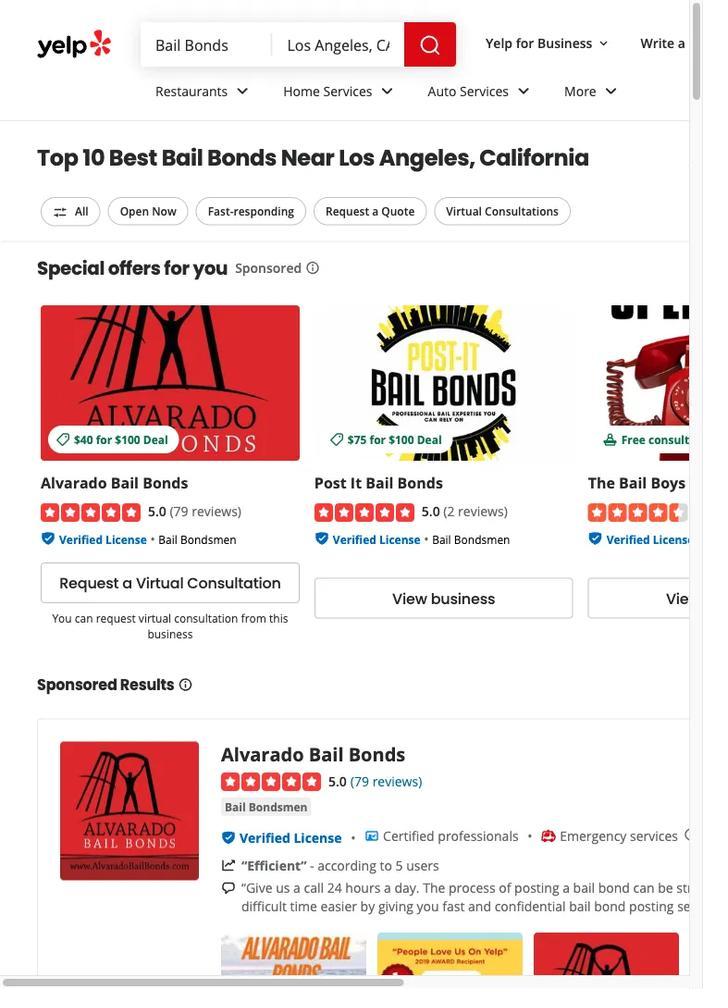 Task type: locate. For each thing, give the bounding box(es) containing it.
virtual
[[447, 204, 482, 219], [136, 572, 184, 593]]

3 24 chevron down v2 image from the left
[[601, 80, 623, 102]]

1 horizontal spatial request
[[326, 204, 369, 219]]

offers
[[108, 255, 161, 281]]

bondsmen for alvarado bail bonds
[[180, 531, 237, 546]]

0 vertical spatial business
[[431, 588, 496, 609]]

5.0 left "(2"
[[422, 502, 440, 519]]

virtual up virtual
[[136, 572, 184, 593]]

0 horizontal spatial (79
[[170, 502, 189, 519]]

2 16 deal v2 image from the left
[[329, 432, 344, 447]]

1 horizontal spatial alvarado
[[221, 742, 304, 767]]

1 horizontal spatial reviews)
[[373, 772, 422, 790]]

home services
[[283, 82, 373, 100]]

restaurants
[[156, 82, 228, 100]]

0 horizontal spatial request
[[59, 572, 119, 593]]

verified down it
[[333, 531, 377, 546]]

1 horizontal spatial view
[[666, 588, 701, 609]]

a left quote
[[372, 204, 379, 219]]

request left quote
[[326, 204, 369, 219]]

the bail boys link
[[588, 473, 686, 492]]

bail inside button
[[225, 799, 246, 815]]

sponsored left 16 info v2 image at the left
[[235, 259, 302, 277]]

24 chevron down v2 image down yelp for business on the right of the page
[[513, 80, 535, 102]]

auto
[[428, 82, 457, 100]]

the bail boys
[[588, 473, 686, 492]]

16 deal v2 image inside $75 for $100 deal link
[[329, 432, 344, 447]]

1 horizontal spatial virtual
[[447, 204, 482, 219]]

1 horizontal spatial 24 chevron down v2 image
[[513, 80, 535, 102]]

1 horizontal spatial bondsmen
[[249, 799, 308, 815]]

alvarado for the topmost alvarado bail bonds link
[[41, 473, 107, 492]]

0 vertical spatial request
[[326, 204, 369, 219]]

1 horizontal spatial alvarado bail bonds link
[[221, 742, 406, 767]]

1 horizontal spatial services
[[460, 82, 509, 100]]

for for yelp for business
[[516, 34, 534, 51]]

license for 16 verified v2 image below the 'post' at the left top's verified license button
[[380, 531, 421, 546]]

verified license button up "efficient"
[[240, 829, 342, 847]]

business down 5.0 (2 reviews)
[[431, 588, 496, 609]]

can
[[75, 610, 93, 626], [634, 879, 655, 897]]

24 chevron down v2 image
[[232, 80, 254, 102]]

0 horizontal spatial services
[[324, 82, 373, 100]]

verified license button up request a virtual consultation button
[[59, 529, 147, 547]]

1 vertical spatial business
[[148, 626, 193, 641]]

0 horizontal spatial $100
[[115, 431, 140, 447]]

(79 right '5.0' link
[[351, 772, 369, 790]]

the down "users"
[[423, 879, 446, 897]]

16 deal v2 image inside the $40 for $100 deal link
[[56, 432, 70, 447]]

5.0 for alvarado bail bonds
[[148, 502, 166, 519]]

a inside filters group
[[372, 204, 379, 219]]

deal for alvarado bail bonds
[[143, 431, 168, 447]]

5
[[396, 857, 403, 874]]

2 deal from the left
[[417, 431, 442, 447]]

bondsmen down 5.0 (79 reviews)
[[180, 531, 237, 546]]

2 horizontal spatial bondsmen
[[454, 531, 511, 546]]

16 info v2 image
[[306, 261, 320, 276]]

1 vertical spatial request
[[59, 572, 119, 593]]

4.5 star rating image
[[588, 503, 688, 521]]

0 vertical spatial alvarado bail bonds link
[[41, 473, 188, 492]]

1 $100 from the left
[[115, 431, 140, 447]]

for right yelp
[[516, 34, 534, 51]]

0 horizontal spatial sponsored
[[37, 675, 117, 696]]

emergency
[[560, 827, 627, 845]]

0 horizontal spatial 16 deal v2 image
[[56, 432, 70, 447]]

0 horizontal spatial alvarado
[[41, 473, 107, 492]]

1 vertical spatial (79
[[351, 772, 369, 790]]

0 horizontal spatial can
[[75, 610, 93, 626]]

re
[[689, 34, 704, 51]]

consultation
[[187, 572, 281, 593]]

day.
[[395, 879, 420, 897]]

0 vertical spatial can
[[75, 610, 93, 626]]

5.0 left (79 reviews)
[[329, 772, 347, 790]]

for for $40 for $100 deal
[[96, 431, 112, 447]]

verified up 'you'
[[59, 531, 103, 546]]

license up request a virtual consultation button
[[106, 531, 147, 546]]

none field up home services
[[287, 34, 390, 55]]

5.0 (79 reviews)
[[148, 502, 242, 519]]

angeles,
[[379, 143, 476, 174]]

2 view from the left
[[666, 588, 701, 609]]

view for view business
[[393, 588, 427, 609]]

16 info v2 image
[[178, 677, 193, 692]]

16 speech v2 image
[[221, 881, 236, 896]]

5.0
[[148, 502, 166, 519], [422, 502, 440, 519], [329, 772, 347, 790]]

a left bail
[[563, 879, 570, 897]]

verified up "efficient"
[[240, 829, 291, 847]]

virtual
[[139, 610, 171, 626]]

2 horizontal spatial reviews)
[[458, 502, 508, 519]]

bonds up (79 reviews) link
[[349, 742, 406, 767]]

california
[[480, 143, 590, 174]]

view business
[[393, 588, 496, 609]]

bondsmen down 5.0 (2 reviews)
[[454, 531, 511, 546]]

1 deal from the left
[[143, 431, 168, 447]]

16 free consultations v2 image
[[603, 432, 618, 447]]

24 chevron down v2 image right more
[[601, 80, 623, 102]]

verified license button
[[59, 529, 147, 547], [333, 529, 421, 547], [607, 529, 695, 547], [240, 829, 342, 847]]

services right home
[[324, 82, 373, 100]]

verified license button for 16 verified v2 image above 'you'
[[59, 529, 147, 547]]

0 horizontal spatial reviews)
[[192, 502, 242, 519]]

1 horizontal spatial 16 deal v2 image
[[329, 432, 344, 447]]

1 vertical spatial alvarado bail bonds link
[[221, 742, 406, 767]]

$40
[[74, 431, 93, 447]]

business
[[431, 588, 496, 609], [148, 626, 193, 641]]

all button
[[41, 197, 101, 226]]

bondsmen up "efficient"
[[249, 799, 308, 815]]

for inside button
[[516, 34, 534, 51]]

quote
[[382, 204, 415, 219]]

services right the auto
[[460, 82, 509, 100]]

services inside "auto services" link
[[460, 82, 509, 100]]

verified license
[[59, 531, 147, 546], [333, 531, 421, 546], [607, 531, 695, 546], [240, 829, 342, 847]]

16 verified v2 image
[[41, 531, 56, 546], [315, 531, 329, 546], [588, 531, 603, 546], [221, 831, 236, 846]]

business down request a virtual consultation
[[148, 626, 193, 641]]

0 horizontal spatial the
[[423, 879, 446, 897]]

0 horizontal spatial business
[[148, 626, 193, 641]]

0 horizontal spatial alvarado bail bonds link
[[41, 473, 188, 492]]

24 chevron down v2 image
[[376, 80, 399, 102], [513, 80, 535, 102], [601, 80, 623, 102]]

virtual left 'consultations'
[[447, 204, 482, 219]]

$100 right $75
[[389, 431, 414, 447]]

can inside you can request virtual consultation from this business
[[75, 610, 93, 626]]

16 deal v2 image left $75
[[329, 432, 344, 447]]

5 star rating image down $40 in the top left of the page
[[41, 503, 141, 521]]

sponsored results
[[37, 675, 175, 696]]

1 services from the left
[[324, 82, 373, 100]]

1 vertical spatial can
[[634, 879, 655, 897]]

5 star rating image down it
[[315, 503, 415, 521]]

more link
[[550, 67, 638, 120]]

post it bail bonds link
[[315, 473, 443, 492]]

more
[[565, 82, 597, 100]]

verified license down post it bail bonds
[[333, 531, 421, 546]]

2 none field from the left
[[287, 34, 390, 55]]

alvarado down $40 in the top left of the page
[[41, 473, 107, 492]]

alvarado up bail bondsmen link
[[221, 742, 304, 767]]

alvarado
[[41, 473, 107, 492], [221, 742, 304, 767]]

1 horizontal spatial business
[[431, 588, 496, 609]]

2 horizontal spatial 5.0
[[422, 502, 440, 519]]

services inside home services link
[[324, 82, 373, 100]]

0 horizontal spatial virtual
[[136, 572, 184, 593]]

reviews) right "(2"
[[458, 502, 508, 519]]

open now button
[[108, 197, 189, 225]]

2 24 chevron down v2 image from the left
[[513, 80, 535, 102]]

bail bondsmen up "efficient"
[[225, 799, 308, 815]]

alvarado for alvarado bail bonds link to the right
[[221, 742, 304, 767]]

yelp for business button
[[479, 26, 619, 59]]

none field up 'restaurants'
[[156, 34, 258, 55]]

0 horizontal spatial 24 chevron down v2 image
[[376, 80, 399, 102]]

yelp for business
[[486, 34, 593, 51]]

None search field
[[141, 22, 460, 67]]

search image
[[419, 34, 442, 57]]

1 horizontal spatial alvarado bail bonds
[[221, 742, 406, 767]]

1 horizontal spatial sponsored
[[235, 259, 302, 277]]

alvarado bail bonds image
[[60, 742, 199, 881]]

info icon image
[[684, 828, 699, 843], [684, 828, 699, 843]]

none field find
[[156, 34, 258, 55]]

bondsmen inside button
[[249, 799, 308, 815]]

free
[[622, 431, 646, 447]]

24 chevron down v2 image left the auto
[[376, 80, 399, 102]]

24 chevron down v2 image inside home services link
[[376, 80, 399, 102]]

1 horizontal spatial (79
[[351, 772, 369, 790]]

24 chevron down v2 image inside "auto services" link
[[513, 80, 535, 102]]

alvarado bail bonds link
[[41, 473, 188, 492], [221, 742, 406, 767]]

for right $40 in the top left of the page
[[96, 431, 112, 447]]

1 horizontal spatial can
[[634, 879, 655, 897]]

1 vertical spatial sponsored
[[37, 675, 117, 696]]

$100 right $40 in the top left of the page
[[115, 431, 140, 447]]

view for view 
[[666, 588, 701, 609]]

0 horizontal spatial deal
[[143, 431, 168, 447]]

verified license button for 16 verified v2 image on top of "16 trending v2" icon
[[240, 829, 342, 847]]

bond
[[599, 879, 630, 897]]

bail bondsmen down 5.0 (2 reviews)
[[432, 531, 511, 546]]

1 vertical spatial alvarado
[[221, 742, 304, 767]]

2 services from the left
[[460, 82, 509, 100]]

16 deal v2 image
[[56, 432, 70, 447], [329, 432, 344, 447]]

None field
[[156, 34, 258, 55], [287, 34, 390, 55]]

request for request a quote
[[326, 204, 369, 219]]

1 view from the left
[[393, 588, 427, 609]]

yelp
[[486, 34, 513, 51]]

16 chevron down v2 image
[[597, 36, 611, 51]]

request
[[326, 204, 369, 219], [59, 572, 119, 593]]

0 vertical spatial the
[[588, 473, 616, 492]]

1 24 chevron down v2 image from the left
[[376, 80, 399, 102]]

fast-
[[208, 204, 234, 219]]

can left be
[[634, 879, 655, 897]]

can right 'you'
[[75, 610, 93, 626]]

bail up "16 trending v2" icon
[[225, 799, 246, 815]]

verified license button for 16 verified v2 image below the 'post' at the left top
[[333, 529, 421, 547]]

the down the '16 free consultations v2' image
[[588, 473, 616, 492]]

reviews) for alvarado bail bonds
[[192, 502, 242, 519]]

reviews) up certified
[[373, 772, 422, 790]]

a right us
[[294, 879, 301, 897]]

the
[[588, 473, 616, 492], [423, 879, 446, 897]]

bondsmen for post it bail bonds
[[454, 531, 511, 546]]

1 16 deal v2 image from the left
[[56, 432, 70, 447]]

business
[[538, 34, 593, 51]]

view link
[[588, 578, 704, 618]]

verified license button down post it bail bonds
[[333, 529, 421, 547]]

(79
[[170, 502, 189, 519], [351, 772, 369, 790]]

for for $75 for $100 deal
[[370, 431, 386, 447]]

write a re
[[641, 34, 704, 51]]

reviews)
[[192, 502, 242, 519], [458, 502, 508, 519], [373, 772, 422, 790]]

5.0 up request a virtual consultation button
[[148, 502, 166, 519]]

16 deal v2 image left $40 in the top left of the page
[[56, 432, 70, 447]]

alvarado bail bonds link down $40 for $100 deal
[[41, 473, 188, 492]]

1 vertical spatial alvarado bail bonds
[[221, 742, 406, 767]]

the inside "give us a call 24 hours a day. the process of posting a bail bond can be stres
[[423, 879, 446, 897]]

verified license down 4.5 star rating image
[[607, 531, 695, 546]]

fast-responding button
[[196, 197, 306, 225]]

5 star rating image
[[41, 503, 141, 521], [315, 503, 415, 521], [221, 773, 321, 792]]

for right $75
[[370, 431, 386, 447]]

2 horizontal spatial 24 chevron down v2 image
[[601, 80, 623, 102]]

0 horizontal spatial none field
[[156, 34, 258, 55]]

request up request
[[59, 572, 119, 593]]

0 vertical spatial alvarado
[[41, 473, 107, 492]]

-
[[310, 857, 314, 874]]

24 chevron down v2 image for home services
[[376, 80, 399, 102]]

bail bondsmen for post it bail bonds
[[432, 531, 511, 546]]

write a re link
[[634, 26, 704, 59]]

1 horizontal spatial $100
[[389, 431, 414, 447]]

(79 up request a virtual consultation button
[[170, 502, 189, 519]]

results
[[120, 675, 175, 696]]

none field "near"
[[287, 34, 390, 55]]

sponsored down 'you'
[[37, 675, 117, 696]]

1 none field from the left
[[156, 34, 258, 55]]

0 vertical spatial virtual
[[447, 204, 482, 219]]

deal right $40 in the top left of the page
[[143, 431, 168, 447]]

alvarado bail bonds down $40 for $100 deal
[[41, 473, 188, 492]]

bail bondsmen down 5.0 (79 reviews)
[[159, 531, 237, 546]]

bail down 5.0 (79 reviews)
[[159, 531, 178, 546]]

request inside filters group
[[326, 204, 369, 219]]

1 vertical spatial virtual
[[136, 572, 184, 593]]

alvarado bail bonds up '5.0' link
[[221, 742, 406, 767]]

1 horizontal spatial deal
[[417, 431, 442, 447]]

alvarado bail bonds link up '5.0' link
[[221, 742, 406, 767]]

professionals
[[438, 827, 519, 845]]

free consultati
[[622, 431, 704, 447]]

license down the post it bail bonds link
[[380, 531, 421, 546]]

1 horizontal spatial none field
[[287, 34, 390, 55]]

verified license button down 4.5 star rating image
[[607, 529, 695, 547]]

services
[[324, 82, 373, 100], [460, 82, 509, 100]]

certified
[[383, 827, 435, 845]]

license down 4.5 star rating image
[[653, 531, 695, 546]]

sponsored for sponsored
[[235, 259, 302, 277]]

services
[[630, 827, 679, 845]]

$100
[[115, 431, 140, 447], [389, 431, 414, 447]]

reviews) up consultation
[[192, 502, 242, 519]]

be
[[658, 879, 674, 897]]

license up -
[[294, 829, 342, 847]]

0 vertical spatial sponsored
[[235, 259, 302, 277]]

deal up post it bail bonds
[[417, 431, 442, 447]]

home services link
[[269, 67, 413, 120]]

24 chevron down v2 image inside more link
[[601, 80, 623, 102]]

0 horizontal spatial bondsmen
[[180, 531, 237, 546]]

2 $100 from the left
[[389, 431, 414, 447]]

bonds up 5.0 (79 reviews)
[[143, 473, 188, 492]]

verified down 4.5 star rating image
[[607, 531, 651, 546]]

responding
[[234, 204, 294, 219]]

0 horizontal spatial 5.0
[[148, 502, 166, 519]]

now
[[152, 204, 177, 219]]

license for verified license button corresponding to 16 verified v2 image under 4.5 star rating image
[[653, 531, 695, 546]]

0 vertical spatial (79
[[170, 502, 189, 519]]

you
[[52, 610, 72, 626]]

5 star rating image up bail bondsmen link
[[221, 773, 321, 792]]

alvarado bail bonds
[[41, 473, 188, 492], [221, 742, 406, 767]]

special offers for you
[[37, 255, 228, 281]]

0 horizontal spatial alvarado bail bonds
[[41, 473, 188, 492]]

$40 for $100 deal link
[[41, 305, 300, 460]]

license for verified license button corresponding to 16 verified v2 image above 'you'
[[106, 531, 147, 546]]

5 star rating image for it
[[315, 503, 415, 521]]

a left the "re"
[[678, 34, 686, 51]]

0 horizontal spatial view
[[393, 588, 427, 609]]

a left day.
[[384, 879, 391, 897]]

Find text field
[[156, 34, 258, 55]]

bail
[[162, 143, 203, 174], [111, 473, 139, 492], [366, 473, 394, 492], [619, 473, 647, 492], [159, 531, 178, 546], [432, 531, 451, 546], [309, 742, 344, 767], [225, 799, 246, 815]]

1 vertical spatial the
[[423, 879, 446, 897]]



Task type: vqa. For each thing, say whether or not it's contained in the screenshot.
oh no 0 associated with Ramzy R.
no



Task type: describe. For each thing, give the bounding box(es) containing it.
filters group
[[37, 197, 575, 226]]

consultations
[[485, 204, 559, 219]]

can inside "give us a call 24 hours a day. the process of posting a bail bond can be stres
[[634, 879, 655, 897]]

16 emergency services v2 image
[[542, 829, 557, 844]]

"efficient"
[[242, 857, 307, 874]]

verified license up "efficient"
[[240, 829, 342, 847]]

call
[[304, 879, 324, 897]]

top 10 best bail bonds near los angeles, california
[[37, 143, 590, 174]]

post it bail bonds
[[315, 473, 443, 492]]

auto services
[[428, 82, 509, 100]]

Near text field
[[287, 34, 390, 55]]

request for request a virtual consultation
[[59, 572, 119, 593]]

services for auto services
[[460, 82, 509, 100]]

request a virtual consultation
[[59, 572, 281, 593]]

los
[[339, 143, 375, 174]]

(79 inside (79 reviews) link
[[351, 772, 369, 790]]

verified for 16 verified v2 image below the 'post' at the left top
[[333, 531, 377, 546]]

verified license up request a virtual consultation button
[[59, 531, 147, 546]]

bail bondsmen link
[[221, 798, 311, 817]]

hours
[[346, 879, 381, 897]]

consultati
[[649, 431, 704, 447]]

bail
[[574, 879, 595, 897]]

request a quote
[[326, 204, 415, 219]]

us
[[276, 879, 290, 897]]

consultation
[[174, 610, 238, 626]]

(79 reviews) link
[[351, 771, 422, 790]]

you can request virtual consultation from this business
[[52, 610, 288, 641]]

$100 for bonds
[[115, 431, 140, 447]]

"give
[[242, 879, 273, 897]]

bail right the best
[[162, 143, 203, 174]]

users
[[407, 857, 439, 874]]

fast-responding
[[208, 204, 294, 219]]

special
[[37, 255, 105, 281]]

reviews) for post it bail bonds
[[458, 502, 508, 519]]

16 verified v2 image up 'you'
[[41, 531, 56, 546]]

$75
[[348, 431, 367, 447]]

request a virtual consultation button
[[41, 562, 300, 603]]

process
[[449, 879, 496, 897]]

stres
[[677, 879, 704, 897]]

5 star rating image for bail
[[41, 503, 141, 521]]

5.0 for post it bail bonds
[[422, 502, 440, 519]]

a up request
[[122, 572, 132, 593]]

bail right it
[[366, 473, 394, 492]]

posting
[[515, 879, 560, 897]]

16 deal v2 image for post
[[329, 432, 344, 447]]

bail up 4.5 star rating image
[[619, 473, 647, 492]]

$75 for $100 deal
[[348, 431, 442, 447]]

free consultati link
[[588, 305, 704, 460]]

bonds up "fast-responding"
[[207, 143, 277, 174]]

verified for 16 verified v2 image on top of "16 trending v2" icon
[[240, 829, 291, 847]]

it
[[351, 473, 362, 492]]

bail down "(2"
[[432, 531, 451, 546]]

post
[[315, 473, 347, 492]]

certified professionals
[[383, 827, 519, 845]]

(2
[[444, 502, 455, 519]]

24 chevron down v2 image for more
[[601, 80, 623, 102]]

16 trending v2 image
[[221, 858, 236, 873]]

bail bondsmen for alvarado bail bonds
[[159, 531, 237, 546]]

home
[[283, 82, 320, 100]]

16 verified v2 image up "16 trending v2" icon
[[221, 831, 236, 846]]

bonds down $75 for $100 deal
[[398, 473, 443, 492]]

near
[[281, 143, 335, 174]]

top
[[37, 143, 78, 174]]

24 chevron down v2 image for auto services
[[513, 80, 535, 102]]

$40 for $100 deal
[[74, 431, 168, 447]]

view 
[[666, 588, 704, 609]]

business inside you can request virtual consultation from this business
[[148, 626, 193, 641]]

bail bondsmen button
[[221, 798, 311, 817]]

24
[[327, 879, 342, 897]]

"efficient" - according to 5 users
[[242, 857, 439, 874]]

to
[[380, 857, 392, 874]]

license for verified license button corresponding to 16 verified v2 image on top of "16 trending v2" icon
[[294, 829, 342, 847]]

this
[[269, 610, 288, 626]]

business categories element
[[141, 67, 704, 120]]

5.0 link
[[329, 771, 347, 790]]

restaurants link
[[141, 67, 269, 120]]

open now
[[120, 204, 177, 219]]

16 verified v2 image down 4.5 star rating image
[[588, 531, 603, 546]]

16 verified v2 image down the 'post' at the left top
[[315, 531, 329, 546]]

open
[[120, 204, 149, 219]]

bail bondsmen inside button
[[225, 799, 308, 815]]

a inside 'link'
[[678, 34, 686, 51]]

1 horizontal spatial 5.0
[[329, 772, 347, 790]]

bail up '5.0' link
[[309, 742, 344, 767]]

"give us a call 24 hours a day. the process of posting a bail bond can be stres
[[242, 879, 704, 915]]

all
[[75, 204, 89, 219]]

(79 reviews)
[[351, 772, 422, 790]]

verified for 16 verified v2 image above 'you'
[[59, 531, 103, 546]]

request
[[96, 610, 136, 626]]

virtual consultations button
[[434, 197, 571, 225]]

write
[[641, 34, 675, 51]]

of
[[499, 879, 511, 897]]

so
[[689, 152, 704, 170]]

verified for 16 verified v2 image under 4.5 star rating image
[[607, 531, 651, 546]]

from
[[241, 610, 267, 626]]

1 horizontal spatial the
[[588, 473, 616, 492]]

$75 for $100 deal link
[[315, 305, 574, 460]]

16 certified professionals v2 image
[[365, 829, 380, 844]]

best
[[109, 143, 157, 174]]

5.0 (2 reviews)
[[422, 502, 508, 519]]

$100 for bail
[[389, 431, 414, 447]]

16 deal v2 image for alvarado
[[56, 432, 70, 447]]

emergency services
[[560, 827, 679, 845]]

bail down $40 for $100 deal
[[111, 473, 139, 492]]

10
[[83, 143, 105, 174]]

for left you
[[164, 255, 189, 281]]

16 filter v2 image
[[53, 205, 68, 220]]

according
[[318, 857, 377, 874]]

auto services link
[[413, 67, 550, 120]]

sponsored for sponsored results
[[37, 675, 117, 696]]

virtual consultations
[[447, 204, 559, 219]]

boys
[[651, 473, 686, 492]]

0 vertical spatial alvarado bail bonds
[[41, 473, 188, 492]]

verified license button for 16 verified v2 image under 4.5 star rating image
[[607, 529, 695, 547]]

request a quote button
[[314, 197, 427, 225]]

services for home services
[[324, 82, 373, 100]]

deal for post it bail bonds
[[417, 431, 442, 447]]

virtual inside filters group
[[447, 204, 482, 219]]



